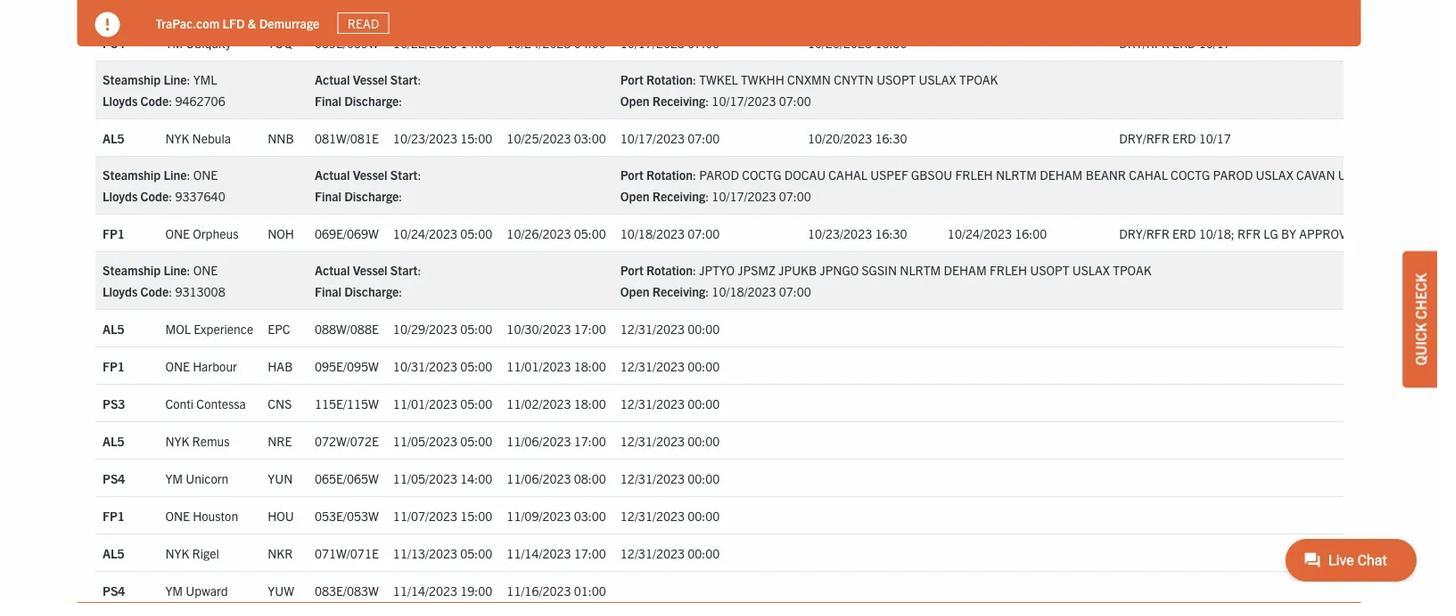 Task type: vqa. For each thing, say whether or not it's contained in the screenshot.


Task type: describe. For each thing, give the bounding box(es) containing it.
al5 for mol experience
[[102, 321, 124, 337]]

10/22/2023
[[393, 35, 457, 51]]

by
[[1281, 226, 1296, 242]]

houston
[[192, 508, 238, 524]]

10/23/2023 15:00
[[393, 130, 492, 146]]

11/07/2023 15:00
[[393, 508, 492, 524]]

tpoak inside port rotation : jptyo jpsmz jpukb jpngo sgsin nlrtm deham frleh usopt uslax tpoak open receiving : 10/18/2023 07:00
[[1113, 263, 1151, 279]]

059e/059w
[[314, 35, 378, 51]]

rfr
[[1237, 226, 1261, 242]]

trapac.com lfd & demurrage
[[156, 15, 320, 31]]

one inside steamship line : one lloyds code : 9313008
[[193, 263, 217, 279]]

01:00
[[574, 583, 606, 599]]

nyk rigel
[[165, 546, 219, 562]]

10/17/2023 07:00 for 10/25/2023 03:00
[[620, 130, 719, 146]]

9462706
[[175, 93, 225, 109]]

10/24/2023 04:00
[[506, 35, 606, 51]]

rigel
[[192, 546, 219, 562]]

dry/rfr erd 10/17 for 10/25/2023 03:00
[[1119, 130, 1231, 146]]

actual vessel start : final discharge : for : 9462706
[[314, 72, 421, 109]]

usopt inside port rotation : jptyo jpsmz jpukb jpngo sgsin nlrtm deham frleh usopt uslax tpoak open receiving : 10/18/2023 07:00
[[1030, 263, 1069, 279]]

port rotation : parod coctg docau cahal uspef gbsou frleh nlrtm deham beanr cahal coctg parod uslax cavan usopt tpoak open receiving : 10/17/2023 07:00
[[620, 167, 1419, 205]]

11/16/2023 01:00
[[506, 583, 606, 599]]

fp1 for one orpheus
[[102, 226, 124, 242]]

ubiquity
[[185, 35, 231, 51]]

lloyds for steamship line : one lloyds code : 9313008
[[102, 284, 137, 300]]

discharge for 9462706
[[344, 93, 398, 109]]

twkhh
[[741, 72, 784, 88]]

discharge for 9313008
[[344, 284, 398, 300]]

yuw
[[267, 583, 294, 599]]

orpheus
[[192, 226, 238, 242]]

10/20/2023 for 10/24/2023 04:00
[[807, 35, 872, 51]]

05:00 for 10/31/2023 05:00
[[460, 359, 492, 375]]

2 coctg from the left
[[1170, 167, 1210, 183]]

actual for steamship line : one lloyds code : 9337640
[[314, 167, 350, 183]]

noh
[[267, 226, 294, 242]]

12/31/2023 for 11/01/2023 18:00
[[620, 359, 684, 375]]

remus
[[192, 433, 229, 449]]

ps4 for ym upward
[[102, 583, 125, 599]]

cavan
[[1296, 167, 1335, 183]]

quick check link
[[1403, 251, 1438, 388]]

read
[[348, 15, 379, 31]]

twkel
[[699, 72, 738, 88]]

11/01/2023 18:00
[[506, 359, 606, 375]]

07:00 down twkel
[[687, 130, 719, 146]]

05:00 for 10/26/2023 05:00
[[574, 226, 606, 242]]

cnytn
[[833, 72, 873, 88]]

uslax inside the port rotation : twkel twkhh cnxmn cnytn usopt uslax tpoak open receiving : 10/17/2023 07:00
[[918, 72, 956, 88]]

nyk remus
[[165, 433, 229, 449]]

081w/081e
[[314, 130, 378, 146]]

16:00
[[1015, 226, 1047, 242]]

al5 for nyk nebula
[[102, 130, 124, 146]]

10/24/2023 16:00
[[947, 226, 1047, 242]]

10/31/2023
[[393, 359, 457, 375]]

actual vessel start : final discharge : for : 9337640
[[314, 167, 421, 205]]

trapac.com
[[156, 15, 220, 31]]

ps3
[[102, 396, 125, 412]]

10/17/2023 inside the port rotation : twkel twkhh cnxmn cnytn usopt uslax tpoak open receiving : 10/17/2023 07:00
[[711, 93, 776, 109]]

05:00 for 11/13/2023 05:00
[[460, 546, 492, 562]]

tpoak inside port rotation : parod coctg docau cahal uspef gbsou frleh nlrtm deham beanr cahal coctg parod uslax cavan usopt tpoak open receiving : 10/17/2023 07:00
[[1380, 167, 1419, 183]]

usopt inside the port rotation : twkel twkhh cnxmn cnytn usopt uslax tpoak open receiving : 10/17/2023 07:00
[[876, 72, 916, 88]]

conti contessa
[[165, 396, 246, 412]]

beanr
[[1085, 167, 1126, 183]]

dry/rfr erd 10/17 for 10/24/2023 04:00
[[1119, 35, 1231, 51]]

nyk for nyk remus
[[165, 433, 189, 449]]

12/31/2023 00:00 for 11/06/2023 08:00
[[620, 471, 719, 487]]

10/24/2023 for 10/24/2023 04:00
[[506, 35, 571, 51]]

actual for steamship line : yml lloyds code : 9462706
[[314, 72, 350, 88]]

open inside port rotation : jptyo jpsmz jpukb jpngo sgsin nlrtm deham frleh usopt uslax tpoak open receiving : 10/18/2023 07:00
[[620, 284, 649, 300]]

steamship line : yml lloyds code : 9462706
[[102, 72, 225, 109]]

jpngo
[[819, 263, 859, 279]]

10/31/2023 05:00
[[393, 359, 492, 375]]

quick
[[1412, 323, 1429, 366]]

11/14/2023 19:00
[[393, 583, 492, 599]]

11/01/2023 for 11/01/2023 18:00
[[506, 359, 571, 375]]

00:00 for 11/06/2023 17:00
[[687, 433, 719, 449]]

steamship line : one lloyds code : 9337640
[[102, 167, 225, 205]]

11/01/2023 05:00
[[393, 396, 492, 412]]

10/23/2023 for 10/23/2023 16:30
[[807, 226, 872, 242]]

nkr
[[267, 546, 292, 562]]

frleh inside port rotation : jptyo jpsmz jpukb jpngo sgsin nlrtm deham frleh usopt uslax tpoak open receiving : 10/18/2023 07:00
[[989, 263, 1027, 279]]

11/06/2023 08:00
[[506, 471, 606, 487]]

demurrage
[[259, 15, 320, 31]]

11/13/2023 05:00
[[393, 546, 492, 562]]

088w/088e
[[314, 321, 378, 337]]

03:00 for 11/09/2023 03:00
[[574, 508, 606, 524]]

10/24/2023 05:00
[[393, 226, 492, 242]]

11/07/2023
[[393, 508, 457, 524]]

12/31/2023 for 10/30/2023 17:00
[[620, 321, 684, 337]]

one inside steamship line : one lloyds code : 9337640
[[193, 167, 217, 183]]

1 coctg from the left
[[742, 167, 781, 183]]

083e/083w
[[314, 583, 378, 599]]

ym for ym upward
[[165, 583, 182, 599]]

erd for 03:00
[[1172, 130, 1196, 146]]

12/31/2023 for 11/09/2023 03:00
[[620, 508, 684, 524]]

10/30/2023
[[506, 321, 571, 337]]

one houston
[[165, 508, 238, 524]]

1 cahal from the left
[[828, 167, 867, 183]]

check
[[1412, 273, 1429, 320]]

steamship for steamship line : yml lloyds code : 9462706
[[102, 72, 160, 88]]

07:00 inside port rotation : jptyo jpsmz jpukb jpngo sgsin nlrtm deham frleh usopt uslax tpoak open receiving : 10/18/2023 07:00
[[779, 284, 811, 300]]

10/17/2023 07:00 for 10/24/2023 04:00
[[620, 35, 719, 51]]

11/06/2023 for 11/06/2023 08:00
[[506, 471, 571, 487]]

read link
[[337, 12, 389, 34]]

12/31/2023 for 11/14/2023 17:00
[[620, 546, 684, 562]]

10/18/2023 inside port rotation : jptyo jpsmz jpukb jpngo sgsin nlrtm deham frleh usopt uslax tpoak open receiving : 10/18/2023 07:00
[[711, 284, 776, 300]]

rotation for : parod coctg docau cahal uspef gbsou frleh nlrtm deham beanr cahal coctg parod uslax cavan usopt tpoak
[[646, 167, 692, 183]]

lloyds for steamship line : one lloyds code : 9337640
[[102, 189, 137, 205]]

one orpheus
[[165, 226, 238, 242]]

one harbour
[[165, 359, 237, 375]]

final for 9337640
[[314, 189, 341, 205]]

10/26/2023 05:00
[[506, 226, 606, 242]]

final for 9462706
[[314, 93, 341, 109]]

10/24/2023 for 10/24/2023 16:00
[[947, 226, 1012, 242]]

nyk for nyk nebula
[[165, 130, 189, 146]]

ym ubiquity
[[165, 35, 231, 51]]

dry/rfr erd 10/18; rfr lg by approval
[[1119, 226, 1360, 242]]

hab
[[267, 359, 292, 375]]

065e/065w
[[314, 471, 378, 487]]

07:00 up twkel
[[687, 35, 719, 51]]

10/30/2023 17:00
[[506, 321, 606, 337]]

11/01/2023 for 11/01/2023 05:00
[[393, 396, 457, 412]]

mol experience
[[165, 321, 253, 337]]

nre
[[267, 433, 292, 449]]

11/14/2023 for 11/14/2023 17:00
[[506, 546, 571, 562]]

nlrtm inside port rotation : parod coctg docau cahal uspef gbsou frleh nlrtm deham beanr cahal coctg parod uslax cavan usopt tpoak open receiving : 10/17/2023 07:00
[[996, 167, 1037, 183]]

10/17 for 10/24/2023 04:00
[[1199, 35, 1231, 51]]

15:00 for 11/07/2023 15:00
[[460, 508, 492, 524]]

fp1 for one houston
[[102, 508, 124, 524]]

ym upward
[[165, 583, 228, 599]]

yml
[[193, 72, 217, 88]]

05:00 for 10/24/2023 05:00
[[460, 226, 492, 242]]

16:30 for 10/26/2023 05:00
[[875, 226, 907, 242]]

10/25/2023
[[506, 130, 571, 146]]

03:00 for 10/25/2023 03:00
[[574, 130, 606, 146]]

10/20/2023 16:30 for 04:00
[[807, 35, 907, 51]]

10/17/2023 inside port rotation : parod coctg docau cahal uspef gbsou frleh nlrtm deham beanr cahal coctg parod uslax cavan usopt tpoak open receiving : 10/17/2023 07:00
[[711, 189, 776, 205]]

11/02/2023 18:00
[[506, 396, 606, 412]]

12/31/2023 00:00 for 11/14/2023 17:00
[[620, 546, 719, 562]]

9313008
[[175, 284, 225, 300]]

05:00 for 11/01/2023 05:00
[[460, 396, 492, 412]]

17:00 for 11/06/2023 17:00
[[574, 433, 606, 449]]

10/23/2023 for 10/23/2023 15:00
[[393, 130, 457, 146]]

uspef
[[870, 167, 908, 183]]

11/05/2023 for 11/05/2023 05:00
[[393, 433, 457, 449]]

nlrtm inside port rotation : jptyo jpsmz jpukb jpngo sgsin nlrtm deham frleh usopt uslax tpoak open receiving : 10/18/2023 07:00
[[900, 263, 941, 279]]

actual for steamship line : one lloyds code : 9313008
[[314, 263, 350, 279]]

18:00 for 11/02/2023 18:00
[[574, 396, 606, 412]]

rotation for : twkel twkhh cnxmn cnytn usopt uslax tpoak
[[646, 72, 692, 88]]

start for steamship line : one lloyds code : 9313008
[[390, 263, 417, 279]]

port for port rotation : parod coctg docau cahal uspef gbsou frleh nlrtm deham beanr cahal coctg parod uslax cavan usopt tpoak open receiving : 10/17/2023 07:00
[[620, 167, 643, 183]]

solid image
[[95, 12, 120, 37]]

code for : 9313008
[[140, 284, 168, 300]]

hou
[[267, 508, 294, 524]]

actual vessel start : final discharge : for : 9313008
[[314, 263, 421, 300]]



Task type: locate. For each thing, give the bounding box(es) containing it.
5 00:00 from the top
[[687, 471, 719, 487]]

2 vertical spatial 17:00
[[574, 546, 606, 562]]

0 vertical spatial uslax
[[918, 72, 956, 88]]

code for : 9337640
[[140, 189, 168, 205]]

actual vessel start : final discharge : up 069e/069w
[[314, 167, 421, 205]]

0 horizontal spatial parod
[[699, 167, 739, 183]]

14:00 up 11/07/2023 15:00
[[460, 471, 492, 487]]

11/06/2023 for 11/06/2023 17:00
[[506, 433, 571, 449]]

nyk nebula
[[165, 130, 231, 146]]

1 vertical spatial 10/23/2023
[[807, 226, 872, 242]]

cahal left uspef
[[828, 167, 867, 183]]

line for 9337640
[[163, 167, 186, 183]]

1 vertical spatial tpoak
[[1380, 167, 1419, 183]]

14:00
[[460, 35, 492, 51], [460, 471, 492, 487]]

nlrtm
[[996, 167, 1037, 183], [900, 263, 941, 279]]

0 horizontal spatial deham
[[943, 263, 986, 279]]

dry/rfr for 10/24/2023 04:00
[[1119, 35, 1169, 51]]

vessel down the "081w/081e"
[[352, 167, 387, 183]]

5 12/31/2023 from the top
[[620, 471, 684, 487]]

1 vertical spatial vessel
[[352, 167, 387, 183]]

harbour
[[192, 359, 237, 375]]

port up 10/18/2023 07:00
[[620, 167, 643, 183]]

0 horizontal spatial 10/23/2023
[[393, 130, 457, 146]]

lloyds for steamship line : yml lloyds code : 9462706
[[102, 93, 137, 109]]

14:00 right 10/22/2023
[[460, 35, 492, 51]]

1 10/20/2023 from the top
[[807, 35, 872, 51]]

12/31/2023
[[620, 321, 684, 337], [620, 359, 684, 375], [620, 396, 684, 412], [620, 433, 684, 449], [620, 471, 684, 487], [620, 508, 684, 524], [620, 546, 684, 562]]

2 ym from the top
[[165, 471, 182, 487]]

3 12/31/2023 from the top
[[620, 396, 684, 412]]

00:00 for 11/02/2023 18:00
[[687, 396, 719, 412]]

10/23/2023
[[393, 130, 457, 146], [807, 226, 872, 242]]

10/17 for 10/25/2023 03:00
[[1199, 130, 1231, 146]]

line
[[163, 72, 186, 88], [163, 167, 186, 183], [163, 263, 186, 279]]

1 receiving from the top
[[652, 93, 705, 109]]

jpukb
[[778, 263, 817, 279]]

11/06/2023 up 11/09/2023 on the left bottom
[[506, 471, 571, 487]]

ps4 up 'steamship line : yml lloyds code : 9462706'
[[102, 35, 125, 51]]

lloyds down solid icon at left
[[102, 93, 137, 109]]

2 11/06/2023 from the top
[[506, 471, 571, 487]]

10/20/2023 for 10/25/2023 03:00
[[807, 130, 872, 146]]

ym left upward
[[165, 583, 182, 599]]

1 vertical spatial ym
[[165, 471, 182, 487]]

deham inside port rotation : jptyo jpsmz jpukb jpngo sgsin nlrtm deham frleh usopt uslax tpoak open receiving : 10/18/2023 07:00
[[943, 263, 986, 279]]

docau
[[784, 167, 825, 183]]

11/01/2023 down 10/31/2023
[[393, 396, 457, 412]]

experience
[[193, 321, 253, 337]]

08:00
[[574, 471, 606, 487]]

1 vertical spatial 14:00
[[460, 471, 492, 487]]

final up 069e/069w
[[314, 189, 341, 205]]

1 fp1 from the top
[[102, 226, 124, 242]]

00:00 for 11/01/2023 18:00
[[687, 359, 719, 375]]

10/17/2023 07:00 up twkel
[[620, 35, 719, 51]]

one up 9313008
[[193, 263, 217, 279]]

1 10/20/2023 16:30 from the top
[[807, 35, 907, 51]]

deham left the beanr
[[1040, 167, 1082, 183]]

11/05/2023
[[393, 433, 457, 449], [393, 471, 457, 487]]

16:30 for 10/25/2023 03:00
[[875, 130, 907, 146]]

usopt down 16:00
[[1030, 263, 1069, 279]]

10/20/2023
[[807, 35, 872, 51], [807, 130, 872, 146]]

05:00 for 11/05/2023 05:00
[[460, 433, 492, 449]]

line inside steamship line : one lloyds code : 9313008
[[163, 263, 186, 279]]

3 lloyds from the top
[[102, 284, 137, 300]]

2 vertical spatial ym
[[165, 583, 182, 599]]

12/31/2023 for 11/06/2023 17:00
[[620, 433, 684, 449]]

one for houston
[[165, 508, 190, 524]]

4 00:00 from the top
[[687, 433, 719, 449]]

steamship line : one lloyds code : 9313008
[[102, 263, 225, 300]]

port rotation : twkel twkhh cnxmn cnytn usopt uslax tpoak open receiving : 10/17/2023 07:00
[[620, 72, 998, 109]]

5 12/31/2023 00:00 from the top
[[620, 471, 719, 487]]

vessel for steamship line : one lloyds code : 9313008
[[352, 263, 387, 279]]

vessel
[[352, 72, 387, 88], [352, 167, 387, 183], [352, 263, 387, 279]]

3 discharge from the top
[[344, 284, 398, 300]]

1 11/06/2023 from the top
[[506, 433, 571, 449]]

2 ps4 from the top
[[102, 471, 125, 487]]

0 vertical spatial tpoak
[[959, 72, 998, 88]]

rotation inside port rotation : parod coctg docau cahal uspef gbsou frleh nlrtm deham beanr cahal coctg parod uslax cavan usopt tpoak open receiving : 10/17/2023 07:00
[[646, 167, 692, 183]]

1 00:00 from the top
[[687, 321, 719, 337]]

07:00 up jptyo
[[687, 226, 719, 242]]

1 vertical spatial 18:00
[[574, 396, 606, 412]]

053e/053w
[[314, 508, 378, 524]]

ym for ym ubiquity
[[165, 35, 182, 51]]

frleh down 10/24/2023 16:00
[[989, 263, 1027, 279]]

3 00:00 from the top
[[687, 396, 719, 412]]

16:30
[[875, 35, 907, 51], [875, 130, 907, 146], [875, 226, 907, 242]]

ps4 down ps3
[[102, 471, 125, 487]]

2 vertical spatial tpoak
[[1113, 263, 1151, 279]]

2 10/20/2023 16:30 from the top
[[807, 130, 907, 146]]

1 vertical spatial 11/01/2023
[[393, 396, 457, 412]]

10/24/2023 for 10/24/2023 05:00
[[393, 226, 457, 242]]

discharge up 088w/088e at the bottom left of page
[[344, 284, 398, 300]]

05:00 down 10/29/2023 05:00
[[460, 359, 492, 375]]

7 00:00 from the top
[[687, 546, 719, 562]]

2 16:30 from the top
[[875, 130, 907, 146]]

1 al5 from the top
[[102, 130, 124, 146]]

2 vertical spatial lloyds
[[102, 284, 137, 300]]

11/14/2023 for 11/14/2023 19:00
[[393, 583, 457, 599]]

0 horizontal spatial tpoak
[[959, 72, 998, 88]]

3 actual from the top
[[314, 263, 350, 279]]

0 vertical spatial ps4
[[102, 35, 125, 51]]

07:00 inside port rotation : parod coctg docau cahal uspef gbsou frleh nlrtm deham beanr cahal coctg parod uslax cavan usopt tpoak open receiving : 10/17/2023 07:00
[[779, 189, 811, 205]]

1 vertical spatial erd
[[1172, 130, 1196, 146]]

rotation inside port rotation : jptyo jpsmz jpukb jpngo sgsin nlrtm deham frleh usopt uslax tpoak open receiving : 10/18/2023 07:00
[[646, 263, 692, 279]]

0 horizontal spatial 10/18/2023
[[620, 226, 684, 242]]

15:00 left '10/25/2023'
[[460, 130, 492, 146]]

lloyds inside 'steamship line : yml lloyds code : 9462706'
[[102, 93, 137, 109]]

10/20/2023 16:30
[[807, 35, 907, 51], [807, 130, 907, 146]]

steamship for steamship line : one lloyds code : 9313008
[[102, 263, 160, 279]]

1 vertical spatial nlrtm
[[900, 263, 941, 279]]

1 14:00 from the top
[[460, 35, 492, 51]]

1 discharge from the top
[[344, 93, 398, 109]]

10/17/2023 07:00
[[620, 35, 719, 51], [620, 130, 719, 146]]

0 vertical spatial 10/17
[[1199, 35, 1231, 51]]

1 12/31/2023 from the top
[[620, 321, 684, 337]]

start down the 10/23/2023 15:00
[[390, 167, 417, 183]]

10/20/2023 16:30 for 03:00
[[807, 130, 907, 146]]

0 vertical spatial dry/rfr erd 10/17
[[1119, 35, 1231, 51]]

rotation down 10/18/2023 07:00
[[646, 263, 692, 279]]

15:00
[[460, 130, 492, 146], [460, 508, 492, 524]]

12/31/2023 for 11/02/2023 18:00
[[620, 396, 684, 412]]

05:00 down 10/31/2023 05:00
[[460, 396, 492, 412]]

0 vertical spatial steamship
[[102, 72, 160, 88]]

1 vertical spatial lloyds
[[102, 189, 137, 205]]

00:00 for 11/09/2023 03:00
[[687, 508, 719, 524]]

14:00 for 11/05/2023 14:00
[[460, 471, 492, 487]]

10/20/2023 up cnytn on the top right of page
[[807, 35, 872, 51]]

17:00 up 11/01/2023 18:00
[[574, 321, 606, 337]]

tpoak
[[959, 72, 998, 88], [1380, 167, 1419, 183], [1113, 263, 1151, 279]]

line inside 'steamship line : yml lloyds code : 9462706'
[[163, 72, 186, 88]]

00:00 for 10/30/2023 17:00
[[687, 321, 719, 337]]

1 vertical spatial 10/18/2023
[[711, 284, 776, 300]]

code left 9337640
[[140, 189, 168, 205]]

1 vertical spatial code
[[140, 189, 168, 205]]

3 ym from the top
[[165, 583, 182, 599]]

final up the "081w/081e"
[[314, 93, 341, 109]]

start for steamship line : one lloyds code : 9337640
[[390, 167, 417, 183]]

contessa
[[196, 396, 246, 412]]

3 16:30 from the top
[[875, 226, 907, 242]]

11/09/2023 03:00
[[506, 508, 606, 524]]

3 dry/rfr from the top
[[1119, 226, 1169, 242]]

17:00 for 10/30/2023 17:00
[[574, 321, 606, 337]]

2 steamship from the top
[[102, 167, 160, 183]]

2 actual vessel start : final discharge : from the top
[[314, 167, 421, 205]]

095e/095w
[[314, 359, 378, 375]]

2 17:00 from the top
[[574, 433, 606, 449]]

7 12/31/2023 from the top
[[620, 546, 684, 562]]

yuq
[[267, 35, 292, 51]]

fp1 down steamship line : one lloyds code : 9337640
[[102, 226, 124, 242]]

actual down the "081w/081e"
[[314, 167, 350, 183]]

2 cahal from the left
[[1129, 167, 1168, 183]]

actual vessel start : final discharge : down 069e/069w
[[314, 263, 421, 300]]

4 12/31/2023 00:00 from the top
[[620, 433, 719, 449]]

10/24/2023 right 069e/069w
[[393, 226, 457, 242]]

port down 10/18/2023 07:00
[[620, 263, 643, 279]]

0 vertical spatial actual
[[314, 72, 350, 88]]

actual vessel start : final discharge : up the "081w/081e"
[[314, 72, 421, 109]]

11/06/2023 down 11/02/2023
[[506, 433, 571, 449]]

open inside the port rotation : twkel twkhh cnxmn cnytn usopt uslax tpoak open receiving : 10/17/2023 07:00
[[620, 93, 649, 109]]

2 vertical spatial nyk
[[165, 546, 189, 562]]

11/05/2023 up 11/05/2023 14:00
[[393, 433, 457, 449]]

2 rotation from the top
[[646, 167, 692, 183]]

071w/071e
[[314, 546, 378, 562]]

05:00 up 10/31/2023 05:00
[[460, 321, 492, 337]]

1 horizontal spatial 11/01/2023
[[506, 359, 571, 375]]

2 vertical spatial open
[[620, 284, 649, 300]]

6 12/31/2023 from the top
[[620, 508, 684, 524]]

ps4 left ym upward
[[102, 583, 125, 599]]

jptyo
[[699, 263, 734, 279]]

2 vertical spatial start
[[390, 263, 417, 279]]

ps4
[[102, 35, 125, 51], [102, 471, 125, 487], [102, 583, 125, 599]]

start down 10/24/2023 05:00
[[390, 263, 417, 279]]

discharge up the "081w/081e"
[[344, 93, 398, 109]]

lloyds left 9313008
[[102, 284, 137, 300]]

0 vertical spatial 16:30
[[875, 35, 907, 51]]

1 17:00 from the top
[[574, 321, 606, 337]]

discharge for 9337640
[[344, 189, 398, 205]]

steamship inside steamship line : one lloyds code : 9337640
[[102, 167, 160, 183]]

00:00 for 11/06/2023 08:00
[[687, 471, 719, 487]]

receiving inside port rotation : parod coctg docau cahal uspef gbsou frleh nlrtm deham beanr cahal coctg parod uslax cavan usopt tpoak open receiving : 10/17/2023 07:00
[[652, 189, 705, 205]]

2 10/17 from the top
[[1199, 130, 1231, 146]]

1 03:00 from the top
[[574, 130, 606, 146]]

2 discharge from the top
[[344, 189, 398, 205]]

nlrtm up 16:00
[[996, 167, 1037, 183]]

3 erd from the top
[[1172, 226, 1196, 242]]

ym for ym unicorn
[[165, 471, 182, 487]]

0 vertical spatial 10/20/2023 16:30
[[807, 35, 907, 51]]

vessel down 059e/059w
[[352, 72, 387, 88]]

ym left unicorn
[[165, 471, 182, 487]]

18:00 for 11/01/2023 18:00
[[574, 359, 606, 375]]

2 12/31/2023 00:00 from the top
[[620, 359, 719, 375]]

al5 for nyk remus
[[102, 433, 124, 449]]

ps4 for ym ubiquity
[[102, 35, 125, 51]]

nyk left rigel
[[165, 546, 189, 562]]

10/25/2023 03:00
[[506, 130, 606, 146]]

2 open from the top
[[620, 189, 649, 205]]

15:00 up 11/13/2023 05:00 at the bottom of the page
[[460, 508, 492, 524]]

10/24/2023 left 04:00
[[506, 35, 571, 51]]

0 vertical spatial erd
[[1172, 35, 1196, 51]]

line for 9313008
[[163, 263, 186, 279]]

2 code from the top
[[140, 189, 168, 205]]

one left houston
[[165, 508, 190, 524]]

erd for 05:00
[[1172, 226, 1196, 242]]

line up 9337640
[[163, 167, 186, 183]]

line up 9313008
[[163, 263, 186, 279]]

2 parod from the left
[[1213, 167, 1253, 183]]

1 dry/rfr erd 10/17 from the top
[[1119, 35, 1231, 51]]

1 vertical spatial 10/20/2023
[[807, 130, 872, 146]]

2 erd from the top
[[1172, 130, 1196, 146]]

2 vertical spatial erd
[[1172, 226, 1196, 242]]

2 vertical spatial line
[[163, 263, 186, 279]]

code for : 9462706
[[140, 93, 168, 109]]

2 vertical spatial vessel
[[352, 263, 387, 279]]

steamship
[[102, 72, 160, 88], [102, 167, 160, 183], [102, 263, 160, 279]]

1 final from the top
[[314, 93, 341, 109]]

04:00
[[574, 35, 606, 51]]

2 horizontal spatial 10/24/2023
[[947, 226, 1012, 242]]

19:00
[[460, 583, 492, 599]]

05:00 for 10/29/2023 05:00
[[460, 321, 492, 337]]

072w/072e
[[314, 433, 378, 449]]

11/09/2023
[[506, 508, 571, 524]]

2 dry/rfr from the top
[[1119, 130, 1169, 146]]

1 vertical spatial 11/06/2023
[[506, 471, 571, 487]]

1 vertical spatial final
[[314, 189, 341, 205]]

tpoak inside the port rotation : twkel twkhh cnxmn cnytn usopt uslax tpoak open receiving : 10/17/2023 07:00
[[959, 72, 998, 88]]

1 vertical spatial frleh
[[989, 263, 1027, 279]]

14:00 for 10/22/2023 14:00
[[460, 35, 492, 51]]

1 parod from the left
[[699, 167, 739, 183]]

uslax
[[918, 72, 956, 88], [1256, 167, 1293, 183], [1072, 263, 1110, 279]]

1 vessel from the top
[[352, 72, 387, 88]]

17:00 up 01:00
[[574, 546, 606, 562]]

port for port rotation : jptyo jpsmz jpukb jpngo sgsin nlrtm deham frleh usopt uslax tpoak open receiving : 10/18/2023 07:00
[[620, 263, 643, 279]]

lloyds inside steamship line : one lloyds code : 9337640
[[102, 189, 137, 205]]

1 vertical spatial 03:00
[[574, 508, 606, 524]]

2 dry/rfr erd 10/17 from the top
[[1119, 130, 1231, 146]]

ps4 for ym unicorn
[[102, 471, 125, 487]]

lloyds inside steamship line : one lloyds code : 9313008
[[102, 284, 137, 300]]

1 vertical spatial ps4
[[102, 471, 125, 487]]

fp1 left one houston
[[102, 508, 124, 524]]

1 vertical spatial 17:00
[[574, 433, 606, 449]]

2 start from the top
[[390, 167, 417, 183]]

deham down 10/24/2023 16:00
[[943, 263, 986, 279]]

0 vertical spatial start
[[390, 72, 417, 88]]

1 horizontal spatial deham
[[1040, 167, 1082, 183]]

2 00:00 from the top
[[687, 359, 719, 375]]

rotation left twkel
[[646, 72, 692, 88]]

0 horizontal spatial cahal
[[828, 167, 867, 183]]

0 vertical spatial 11/06/2023
[[506, 433, 571, 449]]

0 vertical spatial 14:00
[[460, 35, 492, 51]]

17:00 up 08:00
[[574, 433, 606, 449]]

conti
[[165, 396, 193, 412]]

11/05/2023 14:00
[[393, 471, 492, 487]]

yun
[[267, 471, 292, 487]]

2 vessel from the top
[[352, 167, 387, 183]]

1 open from the top
[[620, 93, 649, 109]]

12/31/2023 00:00 for 11/02/2023 18:00
[[620, 396, 719, 412]]

receiving inside the port rotation : twkel twkhh cnxmn cnytn usopt uslax tpoak open receiving : 10/17/2023 07:00
[[652, 93, 705, 109]]

lg
[[1263, 226, 1278, 242]]

port inside port rotation : jptyo jpsmz jpukb jpngo sgsin nlrtm deham frleh usopt uslax tpoak open receiving : 10/18/2023 07:00
[[620, 263, 643, 279]]

code inside 'steamship line : yml lloyds code : 9462706'
[[140, 93, 168, 109]]

11/01/2023
[[506, 359, 571, 375], [393, 396, 457, 412]]

2 15:00 from the top
[[460, 508, 492, 524]]

0 vertical spatial dry/rfr
[[1119, 35, 1169, 51]]

uslax inside port rotation : jptyo jpsmz jpukb jpngo sgsin nlrtm deham frleh usopt uslax tpoak open receiving : 10/18/2023 07:00
[[1072, 263, 1110, 279]]

11/05/2023 for 11/05/2023 14:00
[[393, 471, 457, 487]]

1 10/17/2023 07:00 from the top
[[620, 35, 719, 51]]

final up 088w/088e at the bottom left of page
[[314, 284, 341, 300]]

3 code from the top
[[140, 284, 168, 300]]

cns
[[267, 396, 291, 412]]

10/17/2023 07:00 down twkel
[[620, 130, 719, 146]]

03:00 down 08:00
[[574, 508, 606, 524]]

1 lloyds from the top
[[102, 93, 137, 109]]

steamship inside steamship line : one lloyds code : 9313008
[[102, 263, 160, 279]]

dry/rfr for 10/26/2023 05:00
[[1119, 226, 1169, 242]]

1 erd from the top
[[1172, 35, 1196, 51]]

0 vertical spatial 17:00
[[574, 321, 606, 337]]

2 al5 from the top
[[102, 321, 124, 337]]

07:00 down docau
[[779, 189, 811, 205]]

1 horizontal spatial usopt
[[1030, 263, 1069, 279]]

1 horizontal spatial cahal
[[1129, 167, 1168, 183]]

2 vertical spatial dry/rfr
[[1119, 226, 1169, 242]]

port inside port rotation : parod coctg docau cahal uspef gbsou frleh nlrtm deham beanr cahal coctg parod uslax cavan usopt tpoak open receiving : 10/17/2023 07:00
[[620, 167, 643, 183]]

12/31/2023 00:00 for 11/01/2023 18:00
[[620, 359, 719, 375]]

1 vertical spatial discharge
[[344, 189, 398, 205]]

10/20/2023 16:30 up cnytn on the top right of page
[[807, 35, 907, 51]]

16:30 for 10/24/2023 04:00
[[875, 35, 907, 51]]

code left 9462706 at the top
[[140, 93, 168, 109]]

2 12/31/2023 from the top
[[620, 359, 684, 375]]

nyk left remus
[[165, 433, 189, 449]]

0 vertical spatial open
[[620, 93, 649, 109]]

1 vertical spatial actual
[[314, 167, 350, 183]]

0 vertical spatial 15:00
[[460, 130, 492, 146]]

10/22/2023 14:00
[[393, 35, 492, 51]]

vessel for steamship line : one lloyds code : 9337640
[[352, 167, 387, 183]]

vessel down 069e/069w
[[352, 263, 387, 279]]

3 al5 from the top
[[102, 433, 124, 449]]

usopt right cnytn on the top right of page
[[876, 72, 916, 88]]

one for orpheus
[[165, 226, 190, 242]]

12/31/2023 00:00 for 11/09/2023 03:00
[[620, 508, 719, 524]]

coctg left docau
[[742, 167, 781, 183]]

2 fp1 from the top
[[102, 359, 124, 375]]

nebula
[[192, 130, 231, 146]]

one up 9337640
[[193, 167, 217, 183]]

1 vertical spatial 15:00
[[460, 508, 492, 524]]

05:00 up the 19:00 on the left bottom
[[460, 546, 492, 562]]

1 ps4 from the top
[[102, 35, 125, 51]]

1 vertical spatial open
[[620, 189, 649, 205]]

05:00 left 10/26/2023
[[460, 226, 492, 242]]

code inside steamship line : one lloyds code : 9313008
[[140, 284, 168, 300]]

2 03:00 from the top
[[574, 508, 606, 524]]

1 horizontal spatial 10/18/2023
[[711, 284, 776, 300]]

receiving up 10/18/2023 07:00
[[652, 189, 705, 205]]

2 11/05/2023 from the top
[[393, 471, 457, 487]]

open
[[620, 93, 649, 109], [620, 189, 649, 205], [620, 284, 649, 300]]

line left yml
[[163, 72, 186, 88]]

2 vertical spatial rotation
[[646, 263, 692, 279]]

11/13/2023
[[393, 546, 457, 562]]

start down 10/22/2023
[[390, 72, 417, 88]]

1 vertical spatial nyk
[[165, 433, 189, 449]]

uslax inside port rotation : parod coctg docau cahal uspef gbsou frleh nlrtm deham beanr cahal coctg parod uslax cavan usopt tpoak open receiving : 10/17/2023 07:00
[[1256, 167, 1293, 183]]

dry/rfr
[[1119, 35, 1169, 51], [1119, 130, 1169, 146], [1119, 226, 1169, 242]]

3 actual vessel start : final discharge : from the top
[[314, 263, 421, 300]]

jpsmz
[[737, 263, 775, 279]]

10/23/2023 up jpngo
[[807, 226, 872, 242]]

12/31/2023 00:00 for 11/06/2023 17:00
[[620, 433, 719, 449]]

parod up dry/rfr erd 10/18; rfr lg by approval
[[1213, 167, 1253, 183]]

al5 up steamship line : one lloyds code : 9337640
[[102, 130, 124, 146]]

receiving
[[652, 93, 705, 109], [652, 189, 705, 205], [652, 284, 705, 300]]

11/05/2023 up 11/07/2023
[[393, 471, 457, 487]]

17:00 for 11/14/2023 17:00
[[574, 546, 606, 562]]

10/29/2023 05:00
[[393, 321, 492, 337]]

1 vertical spatial receiving
[[652, 189, 705, 205]]

3 open from the top
[[620, 284, 649, 300]]

1 nyk from the top
[[165, 130, 189, 146]]

00:00 for 11/14/2023 17:00
[[687, 546, 719, 562]]

port for port rotation : twkel twkhh cnxmn cnytn usopt uslax tpoak open receiving : 10/17/2023 07:00
[[620, 72, 643, 88]]

usopt
[[876, 72, 916, 88], [1338, 167, 1377, 183], [1030, 263, 1069, 279]]

fp1
[[102, 226, 124, 242], [102, 359, 124, 375], [102, 508, 124, 524]]

0 vertical spatial usopt
[[876, 72, 916, 88]]

al5 for nyk rigel
[[102, 546, 124, 562]]

receiving down twkel
[[652, 93, 705, 109]]

0 vertical spatial code
[[140, 93, 168, 109]]

2 vertical spatial ps4
[[102, 583, 125, 599]]

0 vertical spatial final
[[314, 93, 341, 109]]

epc
[[267, 321, 290, 337]]

parod
[[699, 167, 739, 183], [1213, 167, 1253, 183]]

0 horizontal spatial 11/01/2023
[[393, 396, 457, 412]]

al5 left "mol"
[[102, 321, 124, 337]]

1 horizontal spatial coctg
[[1170, 167, 1210, 183]]

05:00 up 11/05/2023 14:00
[[460, 433, 492, 449]]

7 12/31/2023 00:00 from the top
[[620, 546, 719, 562]]

open inside port rotation : parod coctg docau cahal uspef gbsou frleh nlrtm deham beanr cahal coctg parod uslax cavan usopt tpoak open receiving : 10/17/2023 07:00
[[620, 189, 649, 205]]

1 horizontal spatial uslax
[[1072, 263, 1110, 279]]

code inside steamship line : one lloyds code : 9337640
[[140, 189, 168, 205]]

steamship for steamship line : one lloyds code : 9337640
[[102, 167, 160, 183]]

steamship inside 'steamship line : yml lloyds code : 9462706'
[[102, 72, 160, 88]]

3 steamship from the top
[[102, 263, 160, 279]]

2 10/17/2023 07:00 from the top
[[620, 130, 719, 146]]

lloyds
[[102, 93, 137, 109], [102, 189, 137, 205], [102, 284, 137, 300]]

vessel for steamship line : yml lloyds code : 9462706
[[352, 72, 387, 88]]

frleh inside port rotation : parod coctg docau cahal uspef gbsou frleh nlrtm deham beanr cahal coctg parod uslax cavan usopt tpoak open receiving : 10/17/2023 07:00
[[955, 167, 993, 183]]

12/31/2023 00:00
[[620, 321, 719, 337], [620, 359, 719, 375], [620, 396, 719, 412], [620, 433, 719, 449], [620, 471, 719, 487], [620, 508, 719, 524], [620, 546, 719, 562]]

cnxmn
[[787, 72, 831, 88]]

0 vertical spatial receiving
[[652, 93, 705, 109]]

mol
[[165, 321, 190, 337]]

0 horizontal spatial 10/24/2023
[[393, 226, 457, 242]]

3 final from the top
[[314, 284, 341, 300]]

2 vertical spatial 16:30
[[875, 226, 907, 242]]

deham inside port rotation : parod coctg docau cahal uspef gbsou frleh nlrtm deham beanr cahal coctg parod uslax cavan usopt tpoak open receiving : 10/17/2023 07:00
[[1040, 167, 1082, 183]]

6 12/31/2023 00:00 from the top
[[620, 508, 719, 524]]

2 port from the top
[[620, 167, 643, 183]]

one left 'harbour'
[[165, 359, 190, 375]]

1 start from the top
[[390, 72, 417, 88]]

2 vertical spatial uslax
[[1072, 263, 1110, 279]]

2 vertical spatial actual
[[314, 263, 350, 279]]

0 vertical spatial line
[[163, 72, 186, 88]]

12/31/2023 for 11/06/2023 08:00
[[620, 471, 684, 487]]

2 vertical spatial steamship
[[102, 263, 160, 279]]

3 12/31/2023 00:00 from the top
[[620, 396, 719, 412]]

2 final from the top
[[314, 189, 341, 205]]

1 vertical spatial 10/17
[[1199, 130, 1231, 146]]

10/23/2023 right the "081w/081e"
[[393, 130, 457, 146]]

erd
[[1172, 35, 1196, 51], [1172, 130, 1196, 146], [1172, 226, 1196, 242]]

1 vertical spatial uslax
[[1256, 167, 1293, 183]]

0 vertical spatial 03:00
[[574, 130, 606, 146]]

1 actual from the top
[[314, 72, 350, 88]]

ym unicorn
[[165, 471, 228, 487]]

line inside steamship line : one lloyds code : 9337640
[[163, 167, 186, 183]]

receiving down jptyo
[[652, 284, 705, 300]]

fp1 for one harbour
[[102, 359, 124, 375]]

rotation up 10/18/2023 07:00
[[646, 167, 692, 183]]

3 start from the top
[[390, 263, 417, 279]]

3 rotation from the top
[[646, 263, 692, 279]]

dry/rfr erd 10/17
[[1119, 35, 1231, 51], [1119, 130, 1231, 146]]

07:00 inside the port rotation : twkel twkhh cnxmn cnytn usopt uslax tpoak open receiving : 10/17/2023 07:00
[[779, 93, 811, 109]]

2 line from the top
[[163, 167, 186, 183]]

3 fp1 from the top
[[102, 508, 124, 524]]

coctg
[[742, 167, 781, 183], [1170, 167, 1210, 183]]

discharge up 069e/069w
[[344, 189, 398, 205]]

1 vertical spatial port
[[620, 167, 643, 183]]

3 ps4 from the top
[[102, 583, 125, 599]]

rotation for : jptyo jpsmz jpukb jpngo sgsin nlrtm deham frleh usopt uslax tpoak
[[646, 263, 692, 279]]

start
[[390, 72, 417, 88], [390, 167, 417, 183], [390, 263, 417, 279]]

rotation inside the port rotation : twkel twkhh cnxmn cnytn usopt uslax tpoak open receiving : 10/17/2023 07:00
[[646, 72, 692, 88]]

11/14/2023
[[506, 546, 571, 562], [393, 583, 457, 599]]

10/20/2023 16:30 up uspef
[[807, 130, 907, 146]]

0 vertical spatial nlrtm
[[996, 167, 1037, 183]]

10/24/2023 left 16:00
[[947, 226, 1012, 242]]

1 vertical spatial 10/20/2023 16:30
[[807, 130, 907, 146]]

cahal
[[828, 167, 867, 183], [1129, 167, 1168, 183]]

1 vertical spatial actual vessel start : final discharge :
[[314, 167, 421, 205]]

actual
[[314, 72, 350, 88], [314, 167, 350, 183], [314, 263, 350, 279]]

1 vertical spatial steamship
[[102, 167, 160, 183]]

code up "mol"
[[140, 284, 168, 300]]

0 vertical spatial nyk
[[165, 130, 189, 146]]

11/14/2023 17:00
[[506, 546, 606, 562]]

1 horizontal spatial 10/24/2023
[[506, 35, 571, 51]]

cahal right the beanr
[[1129, 167, 1168, 183]]

11/05/2023 05:00
[[393, 433, 492, 449]]

lloyds left 9337640
[[102, 189, 137, 205]]

10/20/2023 up docau
[[807, 130, 872, 146]]

parod up 10/18/2023 07:00
[[699, 167, 739, 183]]

ym
[[165, 35, 182, 51], [165, 471, 182, 487], [165, 583, 182, 599]]

2 horizontal spatial usopt
[[1338, 167, 1377, 183]]

port inside the port rotation : twkel twkhh cnxmn cnytn usopt uslax tpoak open receiving : 10/17/2023 07:00
[[620, 72, 643, 88]]

1 vertical spatial 16:30
[[875, 130, 907, 146]]

3 nyk from the top
[[165, 546, 189, 562]]

port left twkel
[[620, 72, 643, 88]]

final for 9313008
[[314, 284, 341, 300]]

0 horizontal spatial usopt
[[876, 72, 916, 88]]

1 vertical spatial 10/17/2023 07:00
[[620, 130, 719, 146]]

receiving inside port rotation : jptyo jpsmz jpukb jpngo sgsin nlrtm deham frleh usopt uslax tpoak open receiving : 10/18/2023 07:00
[[652, 284, 705, 300]]

1 10/17 from the top
[[1199, 35, 1231, 51]]

nnb
[[267, 130, 294, 146]]

11/01/2023 up 11/02/2023
[[506, 359, 571, 375]]

2 14:00 from the top
[[460, 471, 492, 487]]

2 vertical spatial receiving
[[652, 284, 705, 300]]

usopt right cavan
[[1338, 167, 1377, 183]]

17:00
[[574, 321, 606, 337], [574, 433, 606, 449], [574, 546, 606, 562]]

ym down trapac.com at the top
[[165, 35, 182, 51]]

start for steamship line : yml lloyds code : 9462706
[[390, 72, 417, 88]]

0 vertical spatial lloyds
[[102, 93, 137, 109]]

al5 down ps3
[[102, 433, 124, 449]]

1 steamship from the top
[[102, 72, 160, 88]]

usopt inside port rotation : parod coctg docau cahal uspef gbsou frleh nlrtm deham beanr cahal coctg parod uslax cavan usopt tpoak open receiving : 10/17/2023 07:00
[[1338, 167, 1377, 183]]

15:00 for 10/23/2023 15:00
[[460, 130, 492, 146]]

frleh right gbsou
[[955, 167, 993, 183]]

1 rotation from the top
[[646, 72, 692, 88]]

approval
[[1299, 226, 1360, 242]]

2 vertical spatial fp1
[[102, 508, 124, 524]]

one for harbour
[[165, 359, 190, 375]]

one left orpheus on the left top of page
[[165, 226, 190, 242]]

12/31/2023 00:00 for 10/30/2023 17:00
[[620, 321, 719, 337]]

3 port from the top
[[620, 263, 643, 279]]

1 vertical spatial 11/14/2023
[[393, 583, 457, 599]]

1 11/05/2023 from the top
[[393, 433, 457, 449]]

1 actual vessel start : final discharge : from the top
[[314, 72, 421, 109]]

gbsou
[[911, 167, 952, 183]]

0 horizontal spatial coctg
[[742, 167, 781, 183]]

2 receiving from the top
[[652, 189, 705, 205]]

2 vertical spatial port
[[620, 263, 643, 279]]

2 lloyds from the top
[[102, 189, 137, 205]]

1 dry/rfr from the top
[[1119, 35, 1169, 51]]



